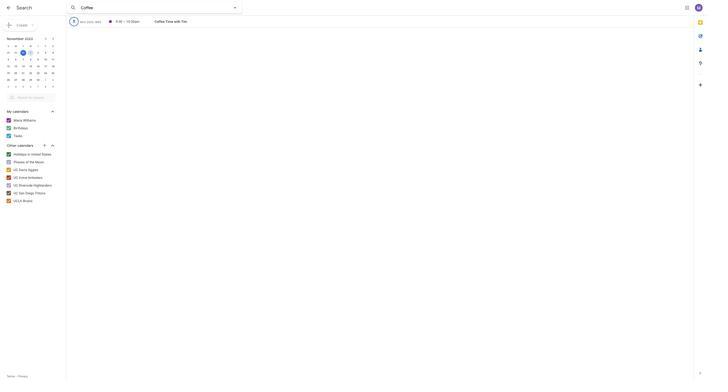 Task type: locate. For each thing, give the bounding box(es) containing it.
uc left riverside
[[14, 184, 18, 187]]

go back image
[[6, 5, 12, 11]]

3
[[45, 51, 46, 54], [8, 85, 9, 88]]

s
[[8, 45, 9, 47], [52, 45, 54, 47]]

0 horizontal spatial 8
[[30, 58, 31, 61]]

– right the terms
[[16, 375, 18, 378]]

the
[[30, 160, 34, 164]]

0 vertical spatial 9
[[37, 58, 39, 61]]

8 link
[[70, 17, 78, 26]]

1 horizontal spatial 3
[[45, 51, 46, 54]]

20
[[14, 72, 17, 75]]

diego
[[25, 191, 34, 195]]

2023 up w
[[25, 37, 33, 41]]

row containing s
[[5, 43, 57, 50]]

t up 31
[[23, 45, 24, 47]]

2 vertical spatial 8
[[45, 85, 46, 88]]

1 horizontal spatial 29
[[29, 79, 32, 81]]

coffee time with tim button
[[155, 20, 187, 24]]

Search for people text field
[[10, 93, 52, 102]]

row up december 6 element
[[5, 77, 57, 84]]

uc left "irvine" at the left of the page
[[14, 176, 18, 180]]

2 uc from the top
[[14, 176, 18, 180]]

0 vertical spatial –
[[123, 20, 125, 24]]

uc
[[14, 168, 18, 172], [14, 176, 18, 180], [14, 184, 18, 187], [14, 191, 18, 195]]

1 vertical spatial 7
[[37, 85, 39, 88]]

2023 for november
[[25, 37, 33, 41]]

0 horizontal spatial s
[[8, 45, 9, 47]]

4 uc from the top
[[14, 191, 18, 195]]

0 horizontal spatial 2
[[37, 51, 39, 54]]

1 vertical spatial 6
[[30, 85, 31, 88]]

1 horizontal spatial 7
[[37, 85, 39, 88]]

1 horizontal spatial s
[[52, 45, 54, 47]]

uc for uc riverside highlanders
[[14, 184, 18, 187]]

states
[[42, 153, 51, 156]]

row up 29 element
[[5, 70, 57, 77]]

30 inside october 30 element
[[14, 51, 17, 54]]

ucla bruins
[[14, 199, 33, 203]]

8 for 8 link
[[73, 19, 75, 24]]

tab list
[[694, 16, 708, 367]]

17 element
[[43, 64, 49, 69]]

1 vertical spatial 9
[[52, 85, 54, 88]]

0 vertical spatial 5
[[8, 58, 9, 61]]

3 down 26 element
[[8, 85, 9, 88]]

calendars up maria
[[13, 110, 28, 114]]

25
[[52, 72, 54, 75]]

s right f
[[52, 45, 54, 47]]

0 horizontal spatial 5
[[8, 58, 9, 61]]

anteaters
[[28, 176, 43, 180]]

0 horizontal spatial 30
[[14, 51, 17, 54]]

7 down october 31, today element
[[23, 58, 24, 61]]

0 vertical spatial 7
[[23, 58, 24, 61]]

0 horizontal spatial t
[[23, 45, 24, 47]]

1 horizontal spatial 4
[[52, 51, 54, 54]]

0 vertical spatial 3
[[45, 51, 46, 54]]

0 vertical spatial 2023
[[87, 21, 94, 24]]

8
[[73, 19, 75, 24], [30, 58, 31, 61], [45, 85, 46, 88]]

1 down w
[[30, 51, 31, 54]]

8 inside 8 link
[[73, 19, 75, 24]]

8 down december 1 element on the left top of page
[[45, 85, 46, 88]]

7 down 30 element
[[37, 85, 39, 88]]

0 vertical spatial 30
[[14, 51, 17, 54]]

riverside
[[19, 184, 33, 187]]

0 horizontal spatial 3
[[8, 85, 9, 88]]

2023 right the nov
[[87, 21, 94, 24]]

25 element
[[50, 70, 56, 76]]

3 uc from the top
[[14, 184, 18, 187]]

row group
[[5, 50, 57, 90]]

uc san diego tritons
[[14, 191, 45, 195]]

–
[[123, 20, 125, 24], [16, 375, 18, 378]]

row up 31
[[5, 43, 57, 50]]

1 vertical spatial –
[[16, 375, 18, 378]]

2023 inside 8 row
[[87, 21, 94, 24]]

30
[[14, 51, 17, 54], [37, 79, 40, 81]]

december 8 element
[[43, 84, 49, 90]]

6 row from the top
[[5, 77, 57, 84]]

14
[[22, 65, 25, 68]]

9 up 16
[[37, 58, 39, 61]]

san
[[19, 191, 25, 195]]

4 up 11
[[52, 51, 54, 54]]

1 vertical spatial 3
[[8, 85, 9, 88]]

– right the 9:30
[[123, 20, 125, 24]]

30 inside 30 element
[[37, 79, 40, 81]]

29 for 'october 29' element at the left top of the page
[[7, 51, 10, 54]]

18
[[52, 65, 54, 68]]

1 row from the top
[[5, 43, 57, 50]]

0 horizontal spatial 29
[[7, 51, 10, 54]]

2023
[[87, 21, 94, 24], [25, 37, 33, 41]]

2 row from the top
[[5, 50, 57, 56]]

calendars inside my calendars dropdown button
[[13, 110, 28, 114]]

1 horizontal spatial 9
[[52, 85, 54, 88]]

2 horizontal spatial 8
[[73, 19, 75, 24]]

williams
[[23, 119, 36, 122]]

0 vertical spatial 2
[[37, 51, 39, 54]]

search options image
[[230, 3, 240, 13]]

0 horizontal spatial 9
[[37, 58, 39, 61]]

m
[[15, 45, 17, 47]]

1 vertical spatial 29
[[29, 79, 32, 81]]

8 left the nov
[[73, 19, 75, 24]]

26
[[7, 79, 10, 81]]

calendars inside other calendars dropdown button
[[17, 144, 33, 148]]

1 vertical spatial 30
[[37, 79, 40, 81]]

24 element
[[43, 70, 49, 76]]

0 vertical spatial 29
[[7, 51, 10, 54]]

1 down the 24 element
[[45, 79, 46, 81]]

15
[[29, 65, 32, 68]]

row down w
[[5, 50, 57, 56]]

row up 15
[[5, 56, 57, 63]]

10:30am
[[126, 20, 140, 24]]

row containing 19
[[5, 70, 57, 77]]

5
[[8, 58, 9, 61], [23, 85, 24, 88]]

united
[[31, 153, 41, 156]]

my calendars list
[[1, 117, 60, 140]]

13 element
[[13, 64, 19, 69]]

0 vertical spatial 6
[[15, 58, 16, 61]]

0 vertical spatial calendars
[[13, 110, 28, 114]]

30 element
[[35, 77, 41, 83]]

3 down f
[[45, 51, 46, 54]]

nov 2023 , wed
[[80, 21, 101, 24]]

s up 'october 29' element at the left top of the page
[[8, 45, 9, 47]]

12
[[7, 65, 10, 68]]

1 s from the left
[[8, 45, 9, 47]]

31
[[22, 51, 25, 54]]

5 down 28 'element'
[[23, 85, 24, 88]]

9 down december 2 element
[[52, 85, 54, 88]]

6 down october 30 element
[[15, 58, 16, 61]]

terms link
[[7, 375, 15, 378]]

10
[[44, 58, 47, 61]]

8 for december 8 element
[[45, 85, 46, 88]]

22
[[29, 72, 32, 75]]

my
[[7, 110, 12, 114]]

1 horizontal spatial 8
[[45, 85, 46, 88]]

29
[[7, 51, 10, 54], [29, 79, 32, 81]]

0 horizontal spatial 1
[[30, 51, 31, 54]]

30 for october 30 element
[[14, 51, 17, 54]]

2
[[37, 51, 39, 54], [52, 79, 54, 81]]

uc left davis at the left
[[14, 168, 18, 172]]

6
[[15, 58, 16, 61], [30, 85, 31, 88]]

other calendars
[[7, 144, 33, 148]]

1 horizontal spatial 30
[[37, 79, 40, 81]]

1 horizontal spatial 2
[[52, 79, 54, 81]]

other calendars button
[[1, 142, 60, 150]]

0 horizontal spatial 4
[[15, 85, 16, 88]]

search
[[17, 5, 32, 11]]

terms
[[7, 375, 15, 378]]

2 down 25 element
[[52, 79, 54, 81]]

26 element
[[5, 77, 11, 83]]

1 horizontal spatial 2023
[[87, 21, 94, 24]]

4 down 27 element
[[15, 85, 16, 88]]

search image
[[68, 3, 78, 13]]

9 inside december 9 element
[[52, 85, 54, 88]]

23
[[37, 72, 40, 75]]

uc for uc irvine anteaters
[[14, 176, 18, 180]]

1 vertical spatial 2
[[52, 79, 54, 81]]

1 inside 'cell'
[[30, 51, 31, 54]]

0 horizontal spatial 6
[[15, 58, 16, 61]]

t
[[23, 45, 24, 47], [37, 45, 39, 47]]

1 uc from the top
[[14, 168, 18, 172]]

,
[[94, 21, 94, 24]]

16 element
[[35, 64, 41, 69]]

1 vertical spatial 1
[[45, 79, 46, 81]]

1 vertical spatial 2023
[[25, 37, 33, 41]]

f
[[45, 45, 46, 47]]

row up 22 at the left of page
[[5, 63, 57, 70]]

1
[[30, 51, 31, 54], [45, 79, 46, 81]]

uc left san
[[14, 191, 18, 195]]

1 t from the left
[[23, 45, 24, 47]]

21 element
[[20, 70, 26, 76]]

– inside 9:30 – 10:30am cell
[[123, 20, 125, 24]]

28 element
[[20, 77, 26, 83]]

4
[[52, 51, 54, 54], [15, 85, 16, 88]]

8 down 1 'cell'
[[30, 58, 31, 61]]

wed
[[95, 21, 101, 24]]

privacy
[[18, 375, 28, 378]]

27
[[14, 79, 17, 81]]

row
[[5, 43, 57, 50], [5, 50, 57, 56], [5, 56, 57, 63], [5, 63, 57, 70], [5, 70, 57, 77], [5, 77, 57, 84], [5, 84, 57, 90]]

calendars up in
[[17, 144, 33, 148]]

7 inside december 7 element
[[37, 85, 39, 88]]

7 row from the top
[[5, 84, 57, 90]]

calendars for other calendars
[[17, 144, 33, 148]]

0 vertical spatial 8
[[73, 19, 75, 24]]

row down 29 element
[[5, 84, 57, 90]]

23 element
[[35, 70, 41, 76]]

9
[[37, 58, 39, 61], [52, 85, 54, 88]]

5 row from the top
[[5, 70, 57, 77]]

5 down 'october 29' element at the left top of the page
[[8, 58, 9, 61]]

21
[[22, 72, 25, 75]]

4 row from the top
[[5, 63, 57, 70]]

3 row from the top
[[5, 56, 57, 63]]

27 element
[[13, 77, 19, 83]]

calendars
[[13, 110, 28, 114], [17, 144, 33, 148]]

29 down 22 element
[[29, 79, 32, 81]]

None search field
[[67, 2, 242, 14], [0, 91, 60, 102], [67, 2, 242, 14]]

– for terms
[[16, 375, 18, 378]]

30 down 23 element
[[37, 79, 40, 81]]

october 30 element
[[13, 50, 19, 56]]

6 down 29 element
[[30, 85, 31, 88]]

7
[[23, 58, 24, 61], [37, 85, 39, 88]]

create button
[[2, 19, 38, 31]]

0 vertical spatial 1
[[30, 51, 31, 54]]

30 down m on the top of the page
[[14, 51, 17, 54]]

ucla
[[14, 199, 22, 203]]

add other calendars image
[[42, 143, 47, 148]]

29 left october 30 element
[[7, 51, 10, 54]]

0 horizontal spatial 2023
[[25, 37, 33, 41]]

1 vertical spatial 5
[[23, 85, 24, 88]]

1 vertical spatial 4
[[15, 85, 16, 88]]

2 right 1 'cell'
[[37, 51, 39, 54]]

uc for uc davis aggies
[[14, 168, 18, 172]]

1 vertical spatial calendars
[[17, 144, 33, 148]]

t left f
[[37, 45, 39, 47]]

1 horizontal spatial –
[[123, 20, 125, 24]]

0 horizontal spatial –
[[16, 375, 18, 378]]

1 horizontal spatial t
[[37, 45, 39, 47]]

8 inside december 8 element
[[45, 85, 46, 88]]



Task type: describe. For each thing, give the bounding box(es) containing it.
tasks
[[14, 134, 23, 138]]

2 t from the left
[[37, 45, 39, 47]]

other
[[7, 144, 17, 148]]

november
[[7, 37, 24, 41]]

bruins
[[23, 199, 33, 203]]

1 horizontal spatial 5
[[23, 85, 24, 88]]

row containing 5
[[5, 56, 57, 63]]

Search text field
[[81, 6, 219, 10]]

december 2 element
[[50, 77, 56, 83]]

calendars for my calendars
[[13, 110, 28, 114]]

30 for 30 element
[[37, 79, 40, 81]]

nov
[[80, 21, 86, 24]]

uc davis aggies
[[14, 168, 38, 172]]

10 element
[[43, 57, 49, 63]]

1 vertical spatial 8
[[30, 58, 31, 61]]

18 element
[[50, 64, 56, 69]]

11 element
[[50, 57, 56, 63]]

0 vertical spatial 4
[[52, 51, 54, 54]]

row group containing 29
[[5, 50, 57, 90]]

31 cell
[[20, 50, 27, 56]]

davis
[[19, 168, 27, 172]]

december 7 element
[[35, 84, 41, 90]]

row containing 12
[[5, 63, 57, 70]]

october 31, today element
[[20, 50, 26, 56]]

december 1 element
[[43, 77, 49, 83]]

moon
[[35, 160, 44, 164]]

holidays in united states
[[14, 153, 51, 156]]

19
[[7, 72, 10, 75]]

none search field search for people
[[0, 91, 60, 102]]

16
[[37, 65, 40, 68]]

maria
[[14, 119, 22, 122]]

9:30 – 10:30am
[[116, 20, 140, 24]]

november 2023
[[7, 37, 33, 41]]

2 s from the left
[[52, 45, 54, 47]]

29 element
[[28, 77, 34, 83]]

1 horizontal spatial 1
[[45, 79, 46, 81]]

highlanders
[[33, 184, 52, 187]]

11
[[52, 58, 54, 61]]

row containing 3
[[5, 84, 57, 90]]

24
[[44, 72, 47, 75]]

with
[[174, 20, 181, 24]]

– for 9:30
[[123, 20, 125, 24]]

phases
[[14, 160, 25, 164]]

9:30
[[116, 20, 122, 24]]

terms – privacy
[[7, 375, 28, 378]]

0 horizontal spatial 7
[[23, 58, 24, 61]]

20 element
[[13, 70, 19, 76]]

15 element
[[28, 64, 34, 69]]

december 4 element
[[13, 84, 19, 90]]

uc for uc san diego tritons
[[14, 191, 18, 195]]

maria williams
[[14, 119, 36, 122]]

13
[[14, 65, 17, 68]]

search heading
[[17, 5, 32, 11]]

aggies
[[28, 168, 38, 172]]

1 cell
[[27, 50, 34, 56]]

october 29 element
[[5, 50, 11, 56]]

other calendars list
[[1, 151, 60, 205]]

4 inside 'december 4' element
[[15, 85, 16, 88]]

uc irvine anteaters
[[14, 176, 43, 180]]

privacy link
[[18, 375, 28, 378]]

1 horizontal spatial 6
[[30, 85, 31, 88]]

phases of the moon
[[14, 160, 44, 164]]

tritons
[[35, 191, 45, 195]]

17
[[44, 65, 47, 68]]

december 3 element
[[5, 84, 11, 90]]

irvine
[[19, 176, 27, 180]]

in
[[28, 153, 30, 156]]

my calendars button
[[1, 108, 60, 116]]

december 6 element
[[28, 84, 34, 90]]

holidays
[[14, 153, 27, 156]]

14 element
[[20, 64, 26, 69]]

create
[[17, 23, 28, 27]]

my calendars
[[7, 110, 28, 114]]

19 element
[[5, 70, 11, 76]]

coffee
[[155, 20, 165, 24]]

uc riverside highlanders
[[14, 184, 52, 187]]

december 9 element
[[50, 84, 56, 90]]

coffee time with tim
[[155, 20, 187, 24]]

8 row
[[66, 17, 694, 28]]

22 element
[[28, 70, 34, 76]]

december 5 element
[[20, 84, 26, 90]]

time
[[166, 20, 173, 24]]

row containing 29
[[5, 50, 57, 56]]

29 for 29 element
[[29, 79, 32, 81]]

28
[[22, 79, 25, 81]]

2023 for nov
[[87, 21, 94, 24]]

9:30 – 10:30am cell
[[116, 18, 155, 26]]

tim
[[181, 20, 187, 24]]

row containing 26
[[5, 77, 57, 84]]

12 element
[[5, 64, 11, 69]]

november 2023 grid
[[5, 43, 57, 90]]

of
[[26, 160, 29, 164]]

birthdays
[[14, 126, 28, 130]]

2 inside december 2 element
[[52, 79, 54, 81]]

w
[[30, 45, 32, 47]]



Task type: vqa. For each thing, say whether or not it's contained in the screenshot.
BOOKABLE APPOINTMENT SCHEDULE
no



